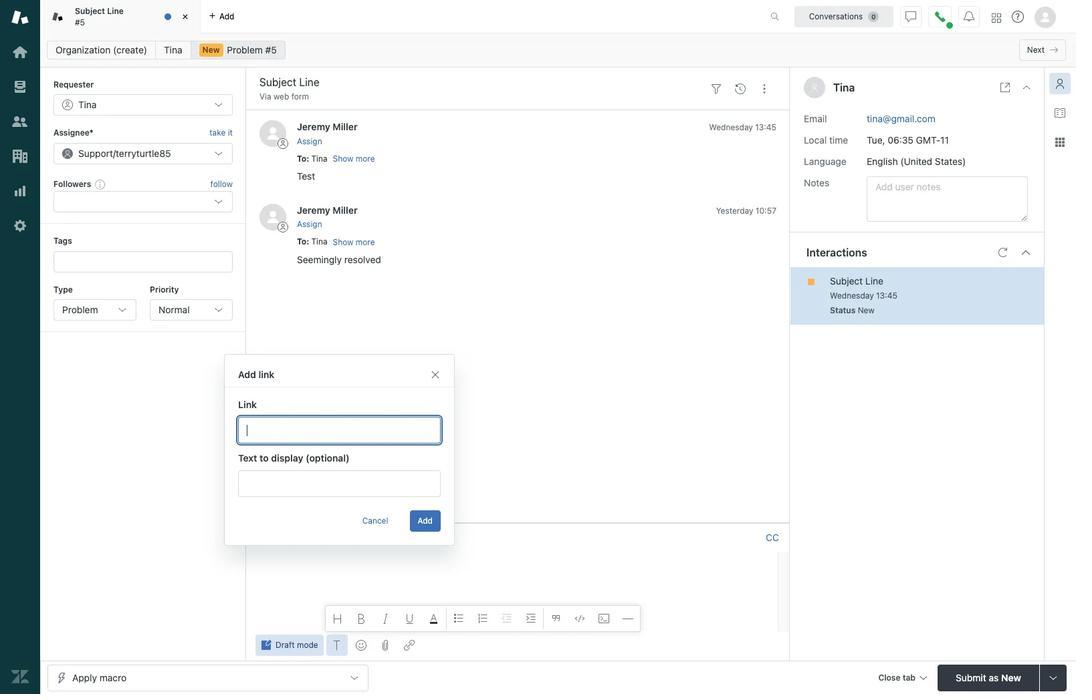 Task type: vqa. For each thing, say whether or not it's contained in the screenshot.
Yesterday 10:57
yes



Task type: describe. For each thing, give the bounding box(es) containing it.
avatar image for seemingly resolved
[[259, 204, 286, 231]]

draft
[[276, 641, 295, 651]]

type
[[53, 285, 73, 295]]

jeremy miller assign for test
[[297, 121, 358, 146]]

local time
[[804, 134, 848, 145]]

get started image
[[11, 43, 29, 61]]

horizontal rule (cmd shift l) image
[[622, 614, 633, 625]]

take it button
[[209, 127, 233, 140]]

more for test
[[356, 154, 375, 164]]

: for test
[[306, 154, 309, 164]]

italic (cmd i) image
[[380, 614, 391, 625]]

customers image
[[11, 113, 29, 130]]

to for to
[[354, 532, 364, 544]]

jeremy miller link for test
[[297, 121, 358, 133]]

assign for seemingly
[[297, 220, 322, 230]]

to
[[260, 453, 269, 464]]

jeremy miller link for seemingly
[[297, 205, 358, 216]]

jeremy miller assign for seemingly
[[297, 205, 358, 230]]

yesterday 10:57
[[716, 206, 776, 216]]

status
[[830, 305, 855, 315]]

draft mode
[[276, 641, 318, 651]]

time
[[829, 134, 848, 145]]

language
[[804, 156, 846, 167]]

views image
[[11, 78, 29, 96]]

subject line wednesday 13:45 status new
[[830, 275, 897, 315]]

close image inside tab
[[179, 10, 192, 23]]

add for add
[[418, 516, 433, 526]]

test
[[297, 171, 315, 182]]

view more details image
[[1000, 82, 1010, 93]]

it
[[228, 128, 233, 138]]

english
[[867, 156, 898, 167]]

submit as new
[[956, 672, 1021, 684]]

13:45 inside conversationlabel log
[[755, 123, 776, 133]]

zendesk products image
[[992, 13, 1001, 22]]

organization
[[56, 44, 111, 56]]

gmt-
[[916, 134, 940, 145]]

priority
[[150, 285, 179, 295]]

follow
[[210, 179, 233, 189]]

edit user image
[[411, 534, 420, 543]]

organization (create) button
[[47, 41, 156, 60]]

apps image
[[1055, 137, 1065, 148]]

interactions
[[806, 246, 867, 259]]

code span (ctrl shift 5) image
[[574, 614, 585, 625]]

draft mode button
[[255, 635, 323, 657]]

cc button
[[766, 532, 779, 544]]

11
[[940, 134, 949, 145]]

knowledge image
[[1055, 108, 1065, 118]]

mode
[[297, 641, 318, 651]]

new inside subject line wednesday 13:45 status new
[[858, 305, 875, 315]]

cc
[[766, 532, 779, 544]]

as
[[989, 672, 999, 684]]

cancel button
[[354, 511, 396, 532]]

reporting image
[[11, 183, 29, 200]]

assign button for seemingly resolved
[[297, 219, 322, 231]]

follow button
[[210, 179, 233, 191]]

add attachment image
[[380, 641, 390, 651]]

more for seemingly resolved
[[356, 237, 375, 247]]

10:57
[[756, 206, 776, 216]]

take
[[209, 128, 226, 138]]

form
[[291, 92, 309, 102]]

wednesday 13:45 text field inside conversationlabel log
[[709, 123, 776, 133]]

wednesday inside subject line wednesday 13:45 status new
[[830, 291, 874, 301]]

2 horizontal spatial new
[[1001, 672, 1021, 684]]

show for test
[[333, 154, 353, 164]]

bold (cmd b) image
[[356, 614, 367, 625]]

wednesday 13:45
[[709, 123, 776, 133]]

bulleted list (cmd shift 8) image
[[453, 614, 464, 625]]

notes
[[804, 177, 829, 188]]

underline (cmd u) image
[[404, 614, 415, 625]]

assign button for test
[[297, 136, 322, 148]]

get help image
[[1012, 11, 1024, 23]]

new inside 'secondary' element
[[202, 45, 220, 55]]

conversationlabel log
[[246, 110, 790, 524]]

to for to : tina show more test
[[297, 154, 306, 164]]

conversations
[[809, 11, 863, 21]]



Task type: locate. For each thing, give the bounding box(es) containing it.
show more button for test
[[333, 153, 375, 165]]

1 vertical spatial show more button
[[333, 236, 375, 249]]

to inside to : tina show more seemingly resolved
[[297, 237, 306, 247]]

0 vertical spatial assign button
[[297, 136, 322, 148]]

wednesday up status
[[830, 291, 874, 301]]

submit
[[956, 672, 986, 684]]

1 horizontal spatial 13:45
[[876, 291, 897, 301]]

1 horizontal spatial new
[[858, 305, 875, 315]]

0 vertical spatial new
[[202, 45, 220, 55]]

jeremy for test
[[297, 121, 330, 133]]

conversations button
[[794, 6, 893, 27]]

0 vertical spatial avatar image
[[259, 121, 286, 147]]

0 vertical spatial jeremy
[[297, 121, 330, 133]]

organizations image
[[11, 148, 29, 165]]

tina up seemingly
[[311, 237, 327, 247]]

email
[[804, 113, 827, 124]]

miller up 'to : tina show more test'
[[333, 121, 358, 133]]

1 vertical spatial jeremy
[[297, 205, 330, 216]]

add link (cmd k) image
[[404, 641, 414, 651]]

0 vertical spatial assign
[[297, 136, 322, 146]]

wednesday
[[709, 123, 753, 133], [830, 291, 874, 301]]

jeremy miller assign up to : tina show more seemingly resolved
[[297, 205, 358, 230]]

0 vertical spatial jeremy miller link
[[297, 121, 358, 133]]

to up test
[[297, 154, 306, 164]]

close image
[[179, 10, 192, 23], [1021, 82, 1032, 93]]

events image
[[735, 83, 746, 94]]

1 vertical spatial assign
[[297, 220, 322, 230]]

avatar image
[[259, 121, 286, 147], [259, 204, 286, 231]]

06:35
[[888, 134, 913, 145]]

: inside 'to : tina show more test'
[[306, 154, 309, 164]]

new right status
[[858, 305, 875, 315]]

0 horizontal spatial close image
[[179, 10, 192, 23]]

tina
[[164, 44, 182, 56], [833, 82, 855, 94], [311, 154, 327, 164], [311, 237, 327, 247]]

tab containing subject line
[[40, 0, 201, 33]]

new link
[[190, 41, 285, 60]]

zendesk support image
[[11, 9, 29, 26]]

2 vertical spatial new
[[1001, 672, 1021, 684]]

2 jeremy miller link from the top
[[297, 205, 358, 216]]

add for add link
[[238, 369, 256, 381]]

0 horizontal spatial 13:45
[[755, 123, 776, 133]]

tina link
[[155, 41, 191, 60]]

show inside to : tina show more seemingly resolved
[[333, 237, 353, 247]]

new right tina 'link'
[[202, 45, 220, 55]]

2 assign from the top
[[297, 220, 322, 230]]

0 vertical spatial wednesday 13:45 text field
[[709, 123, 776, 133]]

decrease indent (cmd [) image
[[501, 614, 512, 625]]

assign up test
[[297, 136, 322, 146]]

subject inside subject line #5
[[75, 6, 105, 16]]

(united
[[900, 156, 932, 167]]

line inside subject line #5
[[107, 6, 124, 16]]

jeremy miller assign
[[297, 121, 358, 146], [297, 205, 358, 230]]

more
[[356, 154, 375, 164], [356, 237, 375, 247]]

tina up time
[[833, 82, 855, 94]]

1 vertical spatial wednesday 13:45 text field
[[830, 291, 897, 301]]

tina right (create) on the top left of the page
[[164, 44, 182, 56]]

1 miller from the top
[[333, 121, 358, 133]]

2 show from the top
[[333, 237, 353, 247]]

Subject field
[[257, 74, 702, 90]]

display
[[271, 453, 303, 464]]

normal button
[[150, 300, 233, 321]]

1 horizontal spatial subject
[[830, 275, 863, 287]]

1 assign button from the top
[[297, 136, 322, 148]]

1 avatar image from the top
[[259, 121, 286, 147]]

tina up test
[[311, 154, 327, 164]]

1 show more button from the top
[[333, 153, 375, 165]]

subject up status
[[830, 275, 863, 287]]

jeremy miller link down test
[[297, 205, 358, 216]]

local
[[804, 134, 827, 145]]

0 vertical spatial :
[[306, 154, 309, 164]]

problem button
[[53, 300, 136, 321]]

0 vertical spatial add
[[238, 369, 256, 381]]

show
[[333, 154, 353, 164], [333, 237, 353, 247]]

2 : from the top
[[306, 237, 309, 247]]

assign button up test
[[297, 136, 322, 148]]

2 miller from the top
[[333, 205, 358, 216]]

text
[[238, 453, 257, 464]]

1 vertical spatial close image
[[1021, 82, 1032, 93]]

add
[[238, 369, 256, 381], [418, 516, 433, 526]]

Add user notes text field
[[867, 176, 1028, 222]]

next button
[[1019, 39, 1066, 61]]

assign button
[[297, 136, 322, 148], [297, 219, 322, 231]]

line for subject line wednesday 13:45 status new
[[865, 275, 883, 287]]

tina@gmail.com
[[867, 113, 935, 124]]

seemingly
[[297, 254, 342, 265]]

cancel
[[362, 516, 388, 526]]

subject for subject line #5
[[75, 6, 105, 16]]

secondary element
[[40, 37, 1076, 64]]

0 horizontal spatial subject
[[75, 6, 105, 16]]

1 horizontal spatial line
[[865, 275, 883, 287]]

1 jeremy miller link from the top
[[297, 121, 358, 133]]

tue,
[[867, 134, 885, 145]]

1 jeremy miller assign from the top
[[297, 121, 358, 146]]

take it
[[209, 128, 233, 138]]

link
[[258, 369, 274, 381]]

1 horizontal spatial wednesday
[[830, 291, 874, 301]]

1 vertical spatial assign button
[[297, 219, 322, 231]]

1 : from the top
[[306, 154, 309, 164]]

Link field
[[238, 417, 441, 444]]

problem
[[62, 304, 98, 316]]

web
[[274, 92, 289, 102]]

1 vertical spatial 13:45
[[876, 291, 897, 301]]

1 vertical spatial to
[[297, 237, 306, 247]]

2 avatar image from the top
[[259, 204, 286, 231]]

to inside 'to : tina show more test'
[[297, 154, 306, 164]]

line down interactions
[[865, 275, 883, 287]]

1 jeremy from the top
[[297, 121, 330, 133]]

1 vertical spatial :
[[306, 237, 309, 247]]

: inside to : tina show more seemingly resolved
[[306, 237, 309, 247]]

assign for test
[[297, 136, 322, 146]]

1 assign from the top
[[297, 136, 322, 146]]

13:45 inside subject line wednesday 13:45 status new
[[876, 291, 897, 301]]

line up organization (create)
[[107, 6, 124, 16]]

show inside 'to : tina show more test'
[[333, 154, 353, 164]]

normal
[[158, 304, 190, 316]]

next
[[1027, 45, 1045, 55]]

: for seemingly resolved
[[306, 237, 309, 247]]

2 show more button from the top
[[333, 236, 375, 249]]

close image right view more details icon
[[1021, 82, 1032, 93]]

close image up tina 'link'
[[179, 10, 192, 23]]

1 vertical spatial more
[[356, 237, 375, 247]]

organization (create)
[[56, 44, 147, 56]]

to up seemingly
[[297, 237, 306, 247]]

1 horizontal spatial wednesday 13:45 text field
[[830, 291, 897, 301]]

0 vertical spatial show more button
[[333, 153, 375, 165]]

to : tina show more seemingly resolved
[[297, 237, 381, 265]]

link
[[238, 399, 257, 411]]

subject up the #5
[[75, 6, 105, 16]]

main element
[[0, 0, 40, 695]]

to for to : tina show more seemingly resolved
[[297, 237, 306, 247]]

assign button up seemingly
[[297, 219, 322, 231]]

subject line #5
[[75, 6, 124, 27]]

via
[[259, 92, 271, 102]]

assign up seemingly
[[297, 220, 322, 230]]

0 vertical spatial subject
[[75, 6, 105, 16]]

add link dialog
[[224, 354, 455, 546]]

jeremy for seemingly resolved
[[297, 205, 330, 216]]

subject
[[75, 6, 105, 16], [830, 275, 863, 287]]

0 horizontal spatial wednesday 13:45 text field
[[709, 123, 776, 133]]

tina inside tina 'link'
[[164, 44, 182, 56]]

miller
[[333, 121, 358, 133], [333, 205, 358, 216]]

miller for test
[[333, 121, 358, 133]]

jeremy miller link down form
[[297, 121, 358, 133]]

0 vertical spatial wednesday
[[709, 123, 753, 133]]

2 jeremy from the top
[[297, 205, 330, 216]]

to
[[297, 154, 306, 164], [297, 237, 306, 247], [354, 532, 364, 544]]

to : tina show more test
[[297, 154, 375, 182]]

more inside 'to : tina show more test'
[[356, 154, 375, 164]]

0 vertical spatial miller
[[333, 121, 358, 133]]

1 vertical spatial jeremy miller assign
[[297, 205, 358, 230]]

user image
[[811, 84, 819, 92], [812, 84, 817, 91]]

Text to display (optional) field
[[238, 471, 441, 498]]

text to display (optional)
[[238, 453, 350, 464]]

new right "as"
[[1001, 672, 1021, 684]]

tue, 06:35 gmt-11
[[867, 134, 949, 145]]

0 vertical spatial jeremy miller assign
[[297, 121, 358, 146]]

english (united states)
[[867, 156, 966, 167]]

show more button
[[333, 153, 375, 165], [333, 236, 375, 249]]

:
[[306, 154, 309, 164], [306, 237, 309, 247]]

tina inside 'to : tina show more test'
[[311, 154, 327, 164]]

add button
[[410, 511, 441, 532]]

wednesday down events image
[[709, 123, 753, 133]]

1 more from the top
[[356, 154, 375, 164]]

close modal image
[[430, 370, 441, 381]]

2 jeremy miller assign from the top
[[297, 205, 358, 230]]

new
[[202, 45, 220, 55], [858, 305, 875, 315], [1001, 672, 1021, 684]]

subject for subject line wednesday 13:45 status new
[[830, 275, 863, 287]]

1 show from the top
[[333, 154, 353, 164]]

code block (ctrl shift 6) image
[[598, 614, 609, 625]]

numbered list (cmd shift 7) image
[[477, 614, 488, 625]]

miller for seemingly
[[333, 205, 358, 216]]

jeremy down form
[[297, 121, 330, 133]]

0 vertical spatial show
[[333, 154, 353, 164]]

#5
[[75, 17, 85, 27]]

1 vertical spatial show
[[333, 237, 353, 247]]

1 vertical spatial subject
[[830, 275, 863, 287]]

add left link
[[238, 369, 256, 381]]

jeremy miller link
[[297, 121, 358, 133], [297, 205, 358, 216]]

wednesday 13:45 text field down events image
[[709, 123, 776, 133]]

jeremy down test
[[297, 205, 330, 216]]

add up the edit user icon
[[418, 516, 433, 526]]

avatar image for test
[[259, 121, 286, 147]]

jeremy miller assign up 'to : tina show more test'
[[297, 121, 358, 146]]

via web form
[[259, 92, 309, 102]]

2 assign button from the top
[[297, 219, 322, 231]]

show more button for seemingly
[[333, 236, 375, 249]]

2 more from the top
[[356, 237, 375, 247]]

1 horizontal spatial close image
[[1021, 82, 1032, 93]]

insert emojis image
[[356, 641, 366, 651]]

0 horizontal spatial line
[[107, 6, 124, 16]]

1 vertical spatial new
[[858, 305, 875, 315]]

customer context image
[[1055, 78, 1065, 89]]

quote (cmd shift 9) image
[[550, 614, 561, 625]]

zendesk image
[[11, 669, 29, 686]]

admin image
[[11, 217, 29, 235]]

0 horizontal spatial new
[[202, 45, 220, 55]]

increase indent (cmd ]) image
[[525, 614, 536, 625]]

more inside to : tina show more seemingly resolved
[[356, 237, 375, 247]]

tina inside to : tina show more seemingly resolved
[[311, 237, 327, 247]]

line inside subject line wednesday 13:45 status new
[[865, 275, 883, 287]]

0 horizontal spatial wednesday
[[709, 123, 753, 133]]

tabs tab list
[[40, 0, 756, 33]]

: up seemingly
[[306, 237, 309, 247]]

Yesterday 10:57 text field
[[716, 206, 776, 216]]

yesterday
[[716, 206, 753, 216]]

1 vertical spatial jeremy miller link
[[297, 205, 358, 216]]

1 vertical spatial miller
[[333, 205, 358, 216]]

assign
[[297, 136, 322, 146], [297, 220, 322, 230]]

to down cancel
[[354, 532, 364, 544]]

13:45
[[755, 123, 776, 133], [876, 291, 897, 301]]

add inside "button"
[[418, 516, 433, 526]]

1 vertical spatial wednesday
[[830, 291, 874, 301]]

Wednesday 13:45 text field
[[709, 123, 776, 133], [830, 291, 897, 301]]

0 vertical spatial to
[[297, 154, 306, 164]]

1 horizontal spatial add
[[418, 516, 433, 526]]

jeremy
[[297, 121, 330, 133], [297, 205, 330, 216]]

1 vertical spatial avatar image
[[259, 204, 286, 231]]

miller up to : tina show more seemingly resolved
[[333, 205, 358, 216]]

2 vertical spatial to
[[354, 532, 364, 544]]

: up test
[[306, 154, 309, 164]]

add link
[[238, 369, 274, 381]]

1 vertical spatial add
[[418, 516, 433, 526]]

0 vertical spatial close image
[[179, 10, 192, 23]]

states)
[[935, 156, 966, 167]]

tab
[[40, 0, 201, 33]]

0 vertical spatial line
[[107, 6, 124, 16]]

(optional)
[[306, 453, 350, 464]]

resolved
[[344, 254, 381, 265]]

0 horizontal spatial add
[[238, 369, 256, 381]]

line for subject line #5
[[107, 6, 124, 16]]

0 vertical spatial more
[[356, 154, 375, 164]]

wednesday 13:45 text field up status
[[830, 291, 897, 301]]

0 vertical spatial 13:45
[[755, 123, 776, 133]]

subject inside subject line wednesday 13:45 status new
[[830, 275, 863, 287]]

line
[[107, 6, 124, 16], [865, 275, 883, 287]]

wednesday inside conversationlabel log
[[709, 123, 753, 133]]

Public reply composer Draft mode text field
[[253, 552, 774, 580]]

(create)
[[113, 44, 147, 56]]

format text image
[[332, 641, 342, 651]]

show for seemingly
[[333, 237, 353, 247]]

1 vertical spatial line
[[865, 275, 883, 287]]



